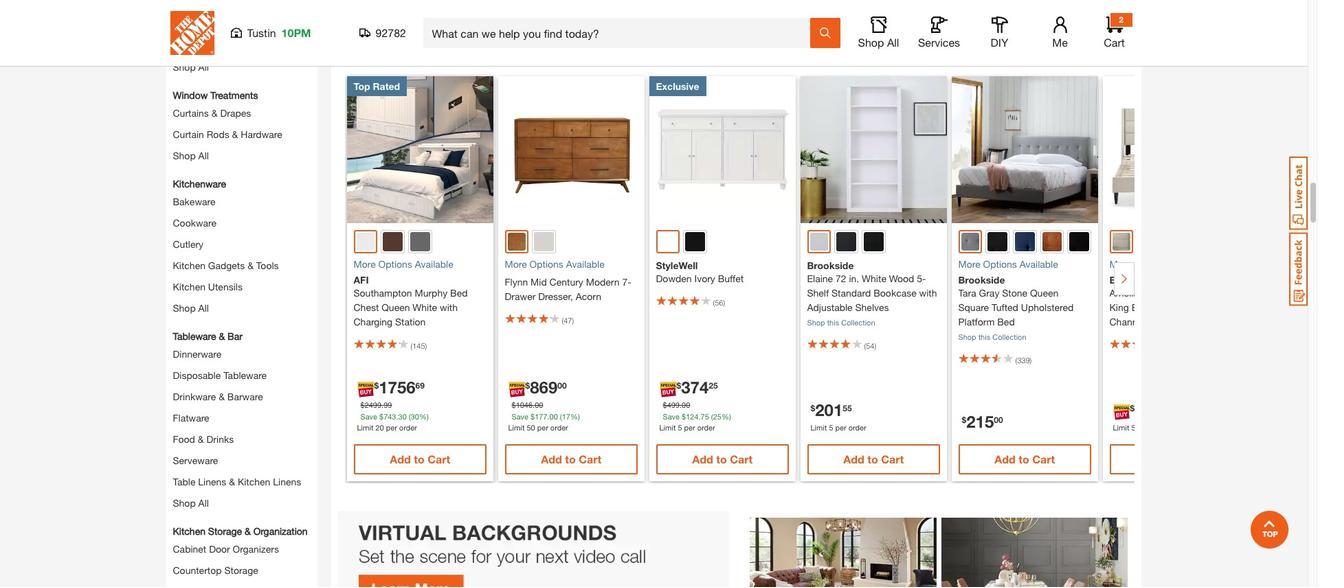 Task type: describe. For each thing, give the bounding box(es) containing it.
shelf
[[807, 288, 829, 299]]

serveware
[[173, 455, 218, 467]]

all up the rugs shop all
[[198, 15, 209, 27]]

shop down table
[[173, 498, 196, 509]]

countertop
[[173, 565, 222, 577]]

limit for 1756
[[357, 424, 373, 433]]

disposable tableware link
[[173, 370, 267, 381]]

flynn mid century modern 7- drawer dresser, acorn link
[[505, 275, 638, 304]]

( down ivory
[[713, 299, 715, 308]]

drinkware
[[173, 391, 216, 403]]

cabinet
[[173, 544, 206, 555]]

charcoal black image
[[685, 232, 705, 252]]

ivory
[[695, 273, 715, 285]]

tufted
[[992, 302, 1019, 314]]

cart for 499
[[730, 453, 753, 466]]

this inside brookside tara gray stone queen square tufted upholstered platform bed shop this collection
[[979, 333, 991, 342]]

all down table linens & kitchen linens link
[[198, 498, 209, 509]]

$ 342
[[1130, 401, 1162, 420]]

4 add from the left
[[844, 453, 865, 466]]

124
[[686, 412, 699, 421]]

0 horizontal spatial white image
[[356, 233, 375, 251]]

kitchen gadgets & tools link
[[173, 260, 279, 271]]

brookside amelia upholstered cream king bed with horizontal channels
[[1110, 275, 1225, 328]]

( inside $ 499 . 00 save $ 124 . 75 ( 25 %) limit 5 per order
[[711, 412, 713, 421]]

add to cart for 374
[[692, 453, 753, 466]]

$ for 342
[[1130, 403, 1135, 414]]

food
[[173, 434, 195, 445]]

47
[[564, 316, 572, 325]]

drinks
[[207, 434, 234, 445]]

339
[[1017, 356, 1030, 365]]

curtain
[[173, 128, 204, 140]]

table linens & kitchen linens
[[173, 476, 301, 488]]

cream
[[1197, 288, 1225, 299]]

7-
[[622, 277, 631, 288]]

( 56 )
[[713, 299, 725, 308]]

shop down curtain
[[173, 150, 196, 161]]

storage for kitchen
[[208, 526, 242, 537]]

to for 1756
[[414, 453, 425, 466]]

( 145 )
[[411, 342, 427, 351]]

00 inside $ 499 . 00 save $ 124 . 75 ( 25 %) limit 5 per order
[[682, 401, 690, 410]]

bookcase
[[874, 288, 917, 299]]

4 more options available from the left
[[1110, 259, 1210, 270]]

brands
[[423, 31, 479, 50]]

& down disposable tableware
[[219, 391, 225, 403]]

& right food
[[198, 434, 204, 445]]

cart for 2499
[[428, 453, 450, 466]]

more for ( 339 )
[[959, 259, 981, 270]]

1 horizontal spatial white image
[[534, 232, 554, 252]]

4 to from the left
[[868, 453, 878, 466]]

charging
[[354, 316, 393, 328]]

$ for 201
[[811, 403, 815, 414]]

me
[[1052, 36, 1068, 49]]

save for 869
[[512, 412, 529, 421]]

$ for 374
[[677, 381, 681, 391]]

add to cart for 1756
[[390, 453, 450, 466]]

available for ( 47 )
[[566, 259, 605, 270]]

curtains & drapes
[[173, 107, 251, 119]]

organizers
[[233, 544, 279, 555]]

window
[[173, 89, 208, 101]]

bakeware link
[[173, 196, 215, 207]]

shop all inside button
[[858, 36, 899, 49]]

in
[[484, 31, 496, 50]]

) for ( 54 )
[[875, 342, 876, 351]]

more options available link for 145
[[354, 257, 487, 272]]

499
[[667, 401, 680, 410]]

dark gray image
[[837, 232, 856, 252]]

more options available for ( 47 )
[[505, 259, 605, 270]]

elaine 72 in. white wood 5-shelf standard bookcase with adjustable shelves image
[[800, 77, 947, 223]]

4 order from the left
[[849, 424, 866, 433]]

( inside $ 1046 . 00 save $ 177 . 00 ( 17 %) limit 50 per order
[[560, 412, 562, 421]]

countertop storage
[[173, 565, 258, 577]]

collection inside brookside elaine 72 in. white wood 5- shelf standard bookcase with adjustable shelves shop this collection
[[841, 319, 875, 327]]

kitchenware
[[173, 178, 226, 190]]

00 inside $ 869 00
[[558, 381, 567, 391]]

4 limit from the left
[[811, 424, 827, 433]]

station
[[395, 316, 426, 328]]

5 to from the left
[[1019, 453, 1029, 466]]

tustin 10pm
[[247, 26, 311, 39]]

organization
[[253, 526, 308, 537]]

kitchen utensils link
[[173, 281, 243, 293]]

cutlery link
[[173, 238, 204, 250]]

rugs shop all
[[173, 43, 209, 73]]

hardware
[[241, 128, 282, 140]]

add to cart for 869
[[541, 453, 601, 466]]

rods
[[207, 128, 229, 140]]

bed inside brookside amelia upholstered cream king bed with horizontal channels
[[1132, 302, 1149, 314]]

17
[[562, 412, 570, 421]]

faux rust image
[[1042, 232, 1062, 252]]

limit for 374
[[660, 424, 676, 433]]

rugs
[[173, 43, 195, 55]]

platform
[[959, 316, 995, 328]]

& right the rods
[[232, 128, 238, 140]]

kitchenware link
[[173, 177, 226, 191]]

mid
[[531, 277, 547, 288]]

5 limit from the left
[[1113, 424, 1130, 433]]

) for ( 47 )
[[572, 316, 574, 325]]

channels
[[1110, 316, 1150, 328]]

shop inside brookside tara gray stone queen square tufted upholstered platform bed shop this collection
[[959, 333, 976, 342]]

limit 50 per order
[[1113, 424, 1173, 433]]

table linens & kitchen linens link
[[173, 476, 301, 488]]

brookside elaine 72 in. white wood 5- shelf standard bookcase with adjustable shelves shop this collection
[[807, 260, 937, 327]]

diy
[[991, 36, 1009, 49]]

curtain rods & hardware
[[173, 128, 282, 140]]

all inside the rugs shop all
[[198, 61, 209, 73]]

dinnerware link
[[173, 348, 222, 360]]

& inside 'link'
[[245, 526, 251, 537]]

countertop storage link
[[173, 565, 258, 577]]

available for ( 339 )
[[1020, 259, 1058, 270]]

food & drinks
[[173, 434, 234, 445]]

add for 869
[[541, 453, 562, 466]]

add to cart button for 869
[[505, 445, 638, 475]]

tableware & bar link
[[173, 329, 243, 344]]

amelia upholstered cream king bed with horizontal channels image
[[1103, 77, 1250, 223]]

shop up rugs
[[173, 15, 196, 27]]

disposable
[[173, 370, 221, 381]]

$ 1756 69
[[374, 378, 425, 398]]

more for ( 47 )
[[505, 259, 527, 270]]

92782 button
[[359, 26, 407, 40]]

1 vertical spatial tableware
[[223, 370, 267, 381]]

flynn
[[505, 277, 528, 288]]

all down kitchen utensils link
[[198, 302, 209, 314]]

kitchen up kitchen storage & organization
[[238, 476, 270, 488]]

standard
[[832, 288, 871, 299]]

cart 2
[[1104, 14, 1125, 49]]

more options available link for 47
[[505, 257, 638, 272]]

queen inside afi southampton murphy bed chest queen white with charging station
[[382, 302, 410, 314]]

4 add to cart from the left
[[844, 453, 904, 466]]

flynn mid century modern 7- drawer dresser, acorn
[[505, 277, 631, 303]]

bar
[[228, 331, 243, 342]]

with inside afi southampton murphy bed chest queen white with charging station
[[440, 302, 458, 314]]

ivory image
[[659, 233, 677, 251]]

brookside inside brookside amelia upholstered cream king bed with horizontal channels
[[1110, 275, 1156, 286]]

5 add from the left
[[995, 453, 1016, 466]]

$ for 869
[[525, 381, 530, 391]]

services button
[[917, 16, 961, 49]]

shop top brands in furniture
[[345, 31, 563, 50]]

horizontal
[[1172, 302, 1216, 314]]

1 linens from the left
[[198, 476, 226, 488]]

$ 1046 . 00 save $ 177 . 00 ( 17 %) limit 50 per order
[[508, 401, 580, 433]]

00 inside $ 215 00
[[994, 415, 1003, 425]]

( down brookside tara gray stone queen square tufted upholstered platform bed shop this collection
[[1016, 356, 1017, 365]]

top rated
[[354, 81, 400, 92]]

grey image
[[410, 232, 430, 252]]

& left tools
[[248, 260, 254, 271]]

%) for 1756
[[419, 412, 429, 421]]

add for 374
[[692, 453, 713, 466]]

rugs link
[[173, 42, 195, 56]]

2 linens from the left
[[273, 476, 301, 488]]

) for ( 56 )
[[723, 299, 725, 308]]

4 more options available link from the left
[[1110, 257, 1243, 272]]

2499
[[365, 401, 382, 410]]

& down drinks
[[229, 476, 235, 488]]

4 add to cart button from the left
[[807, 445, 940, 475]]

options for ( 47 )
[[530, 259, 564, 270]]

food & drinks link
[[173, 434, 234, 445]]

shelves
[[855, 302, 889, 314]]

more options available for ( 145 )
[[354, 259, 453, 270]]

options for ( 145 )
[[378, 259, 412, 270]]

brookside tara gray stone queen square tufted upholstered platform bed shop this collection
[[959, 275, 1074, 342]]

more options available link for 339
[[959, 257, 1091, 272]]

( down the dresser,
[[562, 316, 564, 325]]

gray
[[979, 288, 1000, 299]]

99
[[384, 401, 392, 410]]

with inside brookside amelia upholstered cream king bed with horizontal channels
[[1152, 302, 1170, 314]]

queen inside brookside tara gray stone queen square tufted upholstered platform bed shop this collection
[[1030, 288, 1059, 299]]

$ for 215
[[962, 415, 967, 425]]

shop all for fourth shop all link from the top of the page
[[173, 302, 209, 314]]

per for 374
[[684, 424, 695, 433]]

kitchen for utensils
[[173, 281, 205, 293]]

the home depot logo image
[[170, 11, 214, 55]]

white inside brookside elaine 72 in. white wood 5- shelf standard bookcase with adjustable shelves shop this collection
[[862, 273, 887, 285]]



Task type: vqa. For each thing, say whether or not it's contained in the screenshot.
2023 corresponding to the
no



Task type: locate. For each thing, give the bounding box(es) containing it.
2 50 from the left
[[1132, 424, 1140, 433]]

black image right dark gray "icon"
[[864, 232, 884, 252]]

743
[[384, 412, 396, 421]]

869
[[530, 378, 558, 398]]

0 horizontal spatial virtual backgrounds image
[[338, 511, 730, 588]]

5 order from the left
[[1155, 424, 1173, 433]]

1 vertical spatial top
[[354, 81, 370, 92]]

5 add to cart from the left
[[995, 453, 1055, 466]]

25 inside $ 374 25
[[709, 381, 718, 391]]

kitchen storage & organization
[[173, 526, 308, 537]]

3 more options available link from the left
[[959, 257, 1091, 272]]

0 horizontal spatial with
[[440, 302, 458, 314]]

%) right 75
[[722, 412, 731, 421]]

2 add from the left
[[541, 453, 562, 466]]

upholstered
[[1021, 302, 1074, 314]]

kitchen inside 'link'
[[173, 526, 205, 537]]

1756
[[379, 378, 416, 398]]

limit for 869
[[508, 424, 525, 433]]

3 save from the left
[[663, 412, 680, 421]]

1 add to cart from the left
[[390, 453, 450, 466]]

door
[[209, 544, 230, 555]]

0 horizontal spatial top
[[354, 81, 370, 92]]

this
[[827, 319, 839, 327], [979, 333, 991, 342]]

kitchen
[[173, 260, 205, 271], [173, 281, 205, 293], [238, 476, 270, 488], [173, 526, 205, 537]]

add to cart button for 374
[[656, 445, 789, 475]]

live chat image
[[1289, 157, 1308, 230]]

$ 869 00
[[525, 378, 567, 398]]

brookside up "elaine"
[[807, 260, 854, 272]]

options down walnut image
[[378, 259, 412, 270]]

0 horizontal spatial bed
[[450, 288, 468, 299]]

1 vertical spatial queen
[[382, 302, 410, 314]]

gadgets
[[208, 260, 245, 271]]

1 save from the left
[[361, 412, 377, 421]]

4 more from the left
[[1110, 259, 1132, 270]]

1 vertical spatial shop this collection link
[[959, 333, 1027, 342]]

add to cart down limit 5 per order
[[844, 453, 904, 466]]

tara gray stone queen square tufted upholstered platform bed image
[[952, 77, 1098, 223]]

exclusive
[[656, 81, 699, 92]]

add down $ 215 00
[[995, 453, 1016, 466]]

save inside $ 499 . 00 save $ 124 . 75 ( 25 %) limit 5 per order
[[663, 412, 680, 421]]

2 limit from the left
[[508, 424, 525, 433]]

25 inside $ 499 . 00 save $ 124 . 75 ( 25 %) limit 5 per order
[[713, 412, 722, 421]]

0 horizontal spatial brookside
[[807, 260, 854, 272]]

cart for 1046
[[579, 453, 601, 466]]

limit inside $ 2499 . 99 save $ 743 . 30 ( 30 %) limit 20 per order
[[357, 424, 373, 433]]

more options available up amelia upholstered
[[1110, 259, 1210, 270]]

top left rated
[[354, 81, 370, 92]]

more options available link up century
[[505, 257, 638, 272]]

1 per from the left
[[386, 424, 397, 433]]

25 up 75
[[709, 381, 718, 391]]

1 vertical spatial 25
[[713, 412, 722, 421]]

1 limit from the left
[[357, 424, 373, 433]]

elaine
[[807, 273, 833, 285]]

white right in. at the right of the page
[[862, 273, 887, 285]]

1 horizontal spatial 30
[[411, 412, 419, 421]]

per for 1756
[[386, 424, 397, 433]]

3 options from the left
[[983, 259, 1017, 270]]

1 horizontal spatial collection
[[993, 333, 1027, 342]]

shop all button
[[857, 16, 901, 49]]

brookside up "gray"
[[959, 275, 1005, 286]]

bed inside afi southampton murphy bed chest queen white with charging station
[[450, 288, 468, 299]]

cart for 215
[[1033, 453, 1055, 466]]

available up cream
[[1171, 259, 1210, 270]]

What can we help you find today? search field
[[432, 19, 809, 47]]

%)
[[419, 412, 429, 421], [570, 412, 580, 421], [722, 412, 731, 421]]

dowden
[[656, 273, 692, 285]]

shop down kitchen utensils link
[[173, 302, 196, 314]]

shop down rugs
[[173, 61, 196, 73]]

drinkware & barware link
[[173, 391, 263, 403]]

3 order from the left
[[697, 424, 715, 433]]

2 more options available from the left
[[354, 259, 453, 270]]

$ for 1756
[[374, 381, 379, 391]]

1 more options available from the left
[[505, 259, 605, 270]]

2 per from the left
[[537, 424, 548, 433]]

kitchen for gadgets
[[173, 260, 205, 271]]

order for 1756
[[399, 424, 417, 433]]

shop inside button
[[858, 36, 884, 49]]

brookside
[[807, 260, 854, 272], [959, 275, 1005, 286], [1110, 275, 1156, 286]]

$ inside $ 215 00
[[962, 415, 967, 425]]

add for 1756
[[390, 453, 411, 466]]

4 per from the left
[[836, 424, 847, 433]]

feedback link image
[[1289, 232, 1308, 307]]

) down the dresser,
[[572, 316, 574, 325]]

bed down tufted
[[998, 316, 1015, 328]]

2 more from the left
[[354, 259, 376, 270]]

window treatments link
[[173, 88, 258, 102]]

50 down 177
[[527, 424, 535, 433]]

order down 75
[[697, 424, 715, 433]]

curtains & drapes link
[[173, 107, 251, 119]]

flynn mid century modern 7-drawer dresser, acorn image
[[498, 77, 645, 223]]

3 more options available from the left
[[959, 259, 1058, 270]]

$ for 2499
[[361, 401, 365, 410]]

more options available link up amelia upholstered
[[1110, 257, 1243, 272]]

southampton murphy bed chest queen white with charging station image
[[347, 77, 493, 223]]

5
[[678, 424, 682, 433], [829, 424, 833, 433]]

white image
[[534, 232, 554, 252], [356, 233, 375, 251]]

collection up 339
[[993, 333, 1027, 342]]

storage up cabinet door organizers link
[[208, 526, 242, 537]]

) down brookside tara gray stone queen square tufted upholstered platform bed shop this collection
[[1030, 356, 1032, 365]]

1 horizontal spatial 50
[[1132, 424, 1140, 433]]

this down 'adjustable' at the bottom right of page
[[827, 319, 839, 327]]

save for 374
[[663, 412, 680, 421]]

limit inside $ 1046 . 00 save $ 177 . 00 ( 17 %) limit 50 per order
[[508, 424, 525, 433]]

2 5 from the left
[[829, 424, 833, 433]]

5 inside $ 499 . 00 save $ 124 . 75 ( 25 %) limit 5 per order
[[678, 424, 682, 433]]

50 inside $ 1046 . 00 save $ 177 . 00 ( 17 %) limit 50 per order
[[527, 424, 535, 433]]

buffet
[[718, 273, 744, 285]]

white image left walnut image
[[356, 233, 375, 251]]

2 horizontal spatial bed
[[1132, 302, 1149, 314]]

add to cart down 17
[[541, 453, 601, 466]]

2 save from the left
[[512, 412, 529, 421]]

navy image
[[1015, 232, 1035, 252]]

order inside $ 499 . 00 save $ 124 . 75 ( 25 %) limit 5 per order
[[697, 424, 715, 433]]

1 vertical spatial bed
[[1132, 302, 1149, 314]]

dowden ivory buffet image
[[649, 77, 796, 223]]

add to cart down 75
[[692, 453, 753, 466]]

diy button
[[978, 16, 1022, 49]]

tableware
[[173, 331, 216, 342], [223, 370, 267, 381]]

available up "modern"
[[566, 259, 605, 270]]

cutlery
[[173, 238, 204, 250]]

shop left 'services'
[[858, 36, 884, 49]]

dinnerware
[[173, 348, 222, 360]]

with down "5-"
[[919, 288, 937, 299]]

2 add to cart button from the left
[[505, 445, 638, 475]]

shop all link
[[173, 15, 209, 27], [173, 61, 209, 73], [173, 150, 209, 161], [173, 302, 209, 314], [173, 498, 209, 509]]

more
[[505, 259, 527, 270], [354, 259, 376, 270], [959, 259, 981, 270], [1110, 259, 1132, 270]]

collection
[[841, 319, 875, 327], [993, 333, 1027, 342]]

( right 743
[[409, 412, 411, 421]]

4 available from the left
[[1171, 259, 1210, 270]]

2 horizontal spatial %)
[[722, 412, 731, 421]]

2 order from the left
[[550, 424, 568, 433]]

%) for 869
[[570, 412, 580, 421]]

southampton
[[354, 288, 412, 299]]

1 horizontal spatial this
[[979, 333, 991, 342]]

more options available up century
[[505, 259, 605, 270]]

) for ( 339 )
[[1030, 356, 1032, 365]]

shop inside the rugs shop all
[[173, 61, 196, 73]]

all inside shop all button
[[887, 36, 899, 49]]

more for ( 145 )
[[354, 259, 376, 270]]

2 30 from the left
[[411, 412, 419, 421]]

drawer
[[505, 291, 536, 303]]

per inside $ 2499 . 99 save $ 743 . 30 ( 30 %) limit 20 per order
[[386, 424, 397, 433]]

1 horizontal spatial tableware
[[223, 370, 267, 381]]

0 vertical spatial collection
[[841, 319, 875, 327]]

order right 20
[[399, 424, 417, 433]]

1 more options available link from the left
[[505, 257, 638, 272]]

kitchen storage & organization link
[[173, 524, 308, 539]]

add down $ 1046 . 00 save $ 177 . 00 ( 17 %) limit 50 per order
[[541, 453, 562, 466]]

black image right faux rust icon
[[1070, 232, 1089, 252]]

2 more options available link from the left
[[354, 257, 487, 272]]

( 47 )
[[562, 316, 574, 325]]

1 vertical spatial collection
[[993, 333, 1027, 342]]

charcoal image
[[988, 232, 1008, 252]]

furniture
[[501, 31, 563, 50]]

0 horizontal spatial this
[[827, 319, 839, 327]]

%) inside $ 2499 . 99 save $ 743 . 30 ( 30 %) limit 20 per order
[[419, 412, 429, 421]]

5 per from the left
[[1142, 424, 1153, 433]]

limit inside $ 499 . 00 save $ 124 . 75 ( 25 %) limit 5 per order
[[660, 424, 676, 433]]

1 vertical spatial storage
[[224, 565, 258, 577]]

1 horizontal spatial with
[[919, 288, 937, 299]]

30
[[398, 412, 407, 421], [411, 412, 419, 421]]

0 vertical spatial bed
[[450, 288, 468, 299]]

white inside afi southampton murphy bed chest queen white with charging station
[[413, 302, 437, 314]]

1 horizontal spatial linens
[[273, 476, 301, 488]]

2 %) from the left
[[570, 412, 580, 421]]

options
[[530, 259, 564, 270], [378, 259, 412, 270], [983, 259, 1017, 270], [1135, 259, 1168, 270]]

all left 'services'
[[887, 36, 899, 49]]

order for 374
[[697, 424, 715, 433]]

cabinet door organizers
[[173, 544, 279, 555]]

2 black image from the left
[[1070, 232, 1089, 252]]

1 add from the left
[[390, 453, 411, 466]]

0 horizontal spatial 50
[[527, 424, 535, 433]]

black image
[[864, 232, 884, 252], [1070, 232, 1089, 252]]

( right 75
[[711, 412, 713, 421]]

1046
[[516, 401, 533, 410]]

curtain rods & hardware link
[[173, 128, 282, 140]]

adjustable
[[807, 302, 853, 314]]

0 horizontal spatial queen
[[382, 302, 410, 314]]

shop all for 1st shop all link from the bottom
[[173, 498, 209, 509]]

bed
[[450, 288, 468, 299], [1132, 302, 1149, 314], [998, 316, 1015, 328]]

2 vertical spatial bed
[[998, 316, 1015, 328]]

options up mid
[[530, 259, 564, 270]]

5 shop all link from the top
[[173, 498, 209, 509]]

cream image
[[1112, 233, 1131, 251]]

1 order from the left
[[399, 424, 417, 433]]

shop all link down curtain
[[173, 150, 209, 161]]

add to cart button down $ 215 00
[[959, 445, 1091, 475]]

shop up top rated
[[345, 31, 385, 50]]

0 horizontal spatial linens
[[198, 476, 226, 488]]

order down 55 at bottom
[[849, 424, 866, 433]]

white image right "acorn" icon
[[534, 232, 554, 252]]

white image
[[810, 233, 828, 251]]

55
[[843, 403, 852, 414]]

top left brands
[[390, 31, 418, 50]]

1 black image from the left
[[864, 232, 884, 252]]

available for ( 145 )
[[415, 259, 453, 270]]

1 horizontal spatial bed
[[998, 316, 1015, 328]]

) for ( 145 )
[[425, 342, 427, 351]]

kitchen for storage
[[173, 526, 205, 537]]

brookside up amelia upholstered
[[1110, 275, 1156, 286]]

1 horizontal spatial top
[[390, 31, 418, 50]]

20
[[376, 424, 384, 433]]

( down station
[[411, 342, 413, 351]]

shop down 'adjustable' at the bottom right of page
[[807, 319, 825, 327]]

add down 75
[[692, 453, 713, 466]]

shop all link down kitchen utensils link
[[173, 302, 209, 314]]

72
[[836, 273, 847, 285]]

$ for 1046
[[512, 401, 516, 410]]

more options available link
[[505, 257, 638, 272], [354, 257, 487, 272], [959, 257, 1091, 272], [1110, 257, 1243, 272]]

1 available from the left
[[566, 259, 605, 270]]

bakeware
[[173, 196, 215, 207]]

me button
[[1038, 16, 1082, 49]]

stylewell dowden ivory buffet
[[656, 260, 744, 285]]

tools
[[256, 260, 279, 271]]

1 horizontal spatial black image
[[1070, 232, 1089, 252]]

all up 'window treatments' link
[[198, 61, 209, 73]]

0 horizontal spatial 30
[[398, 412, 407, 421]]

& left "bar"
[[219, 331, 225, 342]]

order for 869
[[550, 424, 568, 433]]

stone image
[[961, 233, 980, 251]]

collection down shelves
[[841, 319, 875, 327]]

tustin
[[247, 26, 276, 39]]

0 horizontal spatial black image
[[864, 232, 884, 252]]

0 horizontal spatial %)
[[419, 412, 429, 421]]

shop all link down table
[[173, 498, 209, 509]]

this inside brookside elaine 72 in. white wood 5- shelf standard bookcase with adjustable shelves shop this collection
[[827, 319, 839, 327]]

3 to from the left
[[716, 453, 727, 466]]

0 horizontal spatial collection
[[841, 319, 875, 327]]

$ inside "$ 342"
[[1130, 403, 1135, 414]]

5 add to cart button from the left
[[959, 445, 1091, 475]]

tableware up barware
[[223, 370, 267, 381]]

order down 342
[[1155, 424, 1173, 433]]

acorn image
[[508, 233, 526, 251]]

3 limit from the left
[[660, 424, 676, 433]]

2 horizontal spatial save
[[663, 412, 680, 421]]

save down 2499
[[361, 412, 377, 421]]

$ 374 25
[[677, 378, 718, 398]]

add to cart button down $ 2499 . 99 save $ 743 . 30 ( 30 %) limit 20 per order
[[354, 445, 487, 475]]

1 50 from the left
[[527, 424, 535, 433]]

$ inside $ 869 00
[[525, 381, 530, 391]]

shop all for 1st shop all link
[[173, 15, 209, 27]]

add to cart down $ 2499 . 99 save $ 743 . 30 ( 30 %) limit 20 per order
[[390, 453, 450, 466]]

%) inside $ 499 . 00 save $ 124 . 75 ( 25 %) limit 5 per order
[[722, 412, 731, 421]]

0 horizontal spatial tableware
[[173, 331, 216, 342]]

$ inside $ 1756 69
[[374, 381, 379, 391]]

brookside inside brookside tara gray stone queen square tufted upholstered platform bed shop this collection
[[959, 275, 1005, 286]]

00
[[558, 381, 567, 391], [535, 401, 543, 410], [682, 401, 690, 410], [550, 412, 558, 421], [994, 415, 1003, 425]]

( 54 )
[[864, 342, 876, 351]]

3 %) from the left
[[722, 412, 731, 421]]

3 add to cart button from the left
[[656, 445, 789, 475]]

1 30 from the left
[[398, 412, 407, 421]]

kitchen left utensils
[[173, 281, 205, 293]]

1 horizontal spatial queen
[[1030, 288, 1059, 299]]

brookside inside brookside elaine 72 in. white wood 5- shelf standard bookcase with adjustable shelves shop this collection
[[807, 260, 854, 272]]

collection inside brookside tara gray stone queen square tufted upholstered platform bed shop this collection
[[993, 333, 1027, 342]]

$ inside $ 374 25
[[677, 381, 681, 391]]

1 to from the left
[[414, 453, 425, 466]]

) down station
[[425, 342, 427, 351]]

more down stone icon
[[959, 259, 981, 270]]

%) for 374
[[722, 412, 731, 421]]

0 vertical spatial queen
[[1030, 288, 1059, 299]]

murphy
[[415, 288, 448, 299]]

save inside $ 1046 . 00 save $ 177 . 00 ( 17 %) limit 50 per order
[[512, 412, 529, 421]]

( inside $ 2499 . 99 save $ 743 . 30 ( 30 %) limit 20 per order
[[409, 412, 411, 421]]

( down shelves
[[864, 342, 866, 351]]

69
[[416, 381, 425, 391]]

1 shop all link from the top
[[173, 15, 209, 27]]

2 shop all link from the top
[[173, 61, 209, 73]]

1 5 from the left
[[678, 424, 682, 433]]

177
[[535, 412, 547, 421]]

per for 869
[[537, 424, 548, 433]]

374
[[681, 378, 709, 398]]

0 vertical spatial storage
[[208, 526, 242, 537]]

to for 374
[[716, 453, 727, 466]]

to for 869
[[565, 453, 576, 466]]

2 available from the left
[[415, 259, 453, 270]]

stylewell
[[656, 260, 698, 272]]

order
[[399, 424, 417, 433], [550, 424, 568, 433], [697, 424, 715, 433], [849, 424, 866, 433], [1155, 424, 1173, 433]]

linens
[[198, 476, 226, 488], [273, 476, 301, 488]]

$ 215 00
[[962, 412, 1003, 432]]

1 horizontal spatial white
[[862, 273, 887, 285]]

order inside $ 2499 . 99 save $ 743 . 30 ( 30 %) limit 20 per order
[[399, 424, 417, 433]]

tableware & bar
[[173, 331, 243, 342]]

shop all down kitchen utensils link
[[173, 302, 209, 314]]

order down 17
[[550, 424, 568, 433]]

1 horizontal spatial save
[[512, 412, 529, 421]]

%) right 177
[[570, 412, 580, 421]]

walnut image
[[383, 232, 403, 252]]

2 horizontal spatial with
[[1152, 302, 1170, 314]]

options down charcoal image
[[983, 259, 1017, 270]]

(
[[713, 299, 715, 308], [562, 316, 564, 325], [411, 342, 413, 351], [864, 342, 866, 351], [1016, 356, 1017, 365], [409, 412, 411, 421], [560, 412, 562, 421], [711, 412, 713, 421]]

3 add to cart from the left
[[692, 453, 753, 466]]

options up amelia upholstered
[[1135, 259, 1168, 270]]

1 horizontal spatial shop this collection link
[[959, 333, 1027, 342]]

1 options from the left
[[530, 259, 564, 270]]

brookside for 215
[[959, 275, 1005, 286]]

0 vertical spatial tableware
[[173, 331, 216, 342]]

$ inside the $ 201 55
[[811, 403, 815, 414]]

per inside $ 499 . 00 save $ 124 . 75 ( 25 %) limit 5 per order
[[684, 424, 695, 433]]

order inside $ 1046 . 00 save $ 177 . 00 ( 17 %) limit 50 per order
[[550, 424, 568, 433]]

1 horizontal spatial 5
[[829, 424, 833, 433]]

save for 1756
[[361, 412, 377, 421]]

shop down platform
[[959, 333, 976, 342]]

0 vertical spatial top
[[390, 31, 418, 50]]

3 shop all link from the top
[[173, 150, 209, 161]]

1 horizontal spatial virtual backgrounds image
[[750, 518, 1128, 588]]

rated
[[373, 81, 400, 92]]

0 vertical spatial shop this collection link
[[807, 319, 875, 327]]

0 horizontal spatial shop this collection link
[[807, 319, 875, 327]]

0 vertical spatial white
[[862, 273, 887, 285]]

with down murphy
[[440, 302, 458, 314]]

kitchen utensils
[[173, 281, 243, 293]]

acorn
[[576, 291, 601, 303]]

0 horizontal spatial save
[[361, 412, 377, 421]]

white down murphy
[[413, 302, 437, 314]]

per inside $ 1046 . 00 save $ 177 . 00 ( 17 %) limit 50 per order
[[537, 424, 548, 433]]

save down 1046
[[512, 412, 529, 421]]

%) inside $ 1046 . 00 save $ 177 . 00 ( 17 %) limit 50 per order
[[570, 412, 580, 421]]

1 vertical spatial this
[[979, 333, 991, 342]]

10pm
[[282, 26, 311, 39]]

& up organizers
[[245, 526, 251, 537]]

flatware
[[173, 412, 209, 424]]

afi
[[354, 275, 369, 286]]

storage inside 'link'
[[208, 526, 242, 537]]

shop this collection link for limit
[[807, 319, 875, 327]]

shop all for 3rd shop all link from the bottom of the page
[[173, 150, 209, 161]]

add down limit 5 per order
[[844, 453, 865, 466]]

shop all down table
[[173, 498, 209, 509]]

all down the rods
[[198, 150, 209, 161]]

0 vertical spatial 25
[[709, 381, 718, 391]]

wood
[[889, 273, 914, 285]]

1 horizontal spatial brookside
[[959, 275, 1005, 286]]

shop inside brookside elaine 72 in. white wood 5- shelf standard bookcase with adjustable shelves shop this collection
[[807, 319, 825, 327]]

add to cart button for 1756
[[354, 445, 487, 475]]

bed inside brookside tara gray stone queen square tufted upholstered platform bed shop this collection
[[998, 316, 1015, 328]]

1 add to cart button from the left
[[354, 445, 487, 475]]

per down 124
[[684, 424, 695, 433]]

0 horizontal spatial white
[[413, 302, 437, 314]]

shop this collection link for 215
[[959, 333, 1027, 342]]

queen down southampton
[[382, 302, 410, 314]]

storage for countertop
[[224, 565, 258, 577]]

1 more from the left
[[505, 259, 527, 270]]

save inside $ 2499 . 99 save $ 743 . 30 ( 30 %) limit 20 per order
[[361, 412, 377, 421]]

more options available for ( 339 )
[[959, 259, 1058, 270]]

brookside for limit
[[807, 260, 854, 272]]

more options available link down grey icon
[[354, 257, 487, 272]]

per down 177
[[537, 424, 548, 433]]

chest
[[354, 302, 379, 314]]

options for ( 339 )
[[983, 259, 1017, 270]]

shop
[[173, 15, 196, 27], [345, 31, 385, 50], [858, 36, 884, 49], [173, 61, 196, 73], [173, 150, 196, 161], [173, 302, 196, 314], [807, 319, 825, 327], [959, 333, 976, 342], [173, 498, 196, 509]]

0 horizontal spatial 5
[[678, 424, 682, 433]]

92782
[[376, 26, 406, 39]]

54
[[866, 342, 875, 351]]

50
[[527, 424, 535, 433], [1132, 424, 1140, 433]]

0 vertical spatial this
[[827, 319, 839, 327]]

2 options from the left
[[378, 259, 412, 270]]

4 options from the left
[[1135, 259, 1168, 270]]

2 to from the left
[[565, 453, 576, 466]]

$ for 499
[[663, 401, 667, 410]]

3 per from the left
[[684, 424, 695, 433]]

bed right murphy
[[450, 288, 468, 299]]

3 add from the left
[[692, 453, 713, 466]]

per down 743
[[386, 424, 397, 433]]

3 available from the left
[[1020, 259, 1058, 270]]

1 %) from the left
[[419, 412, 429, 421]]

2 add to cart from the left
[[541, 453, 601, 466]]

1 horizontal spatial %)
[[570, 412, 580, 421]]

( right 177
[[560, 412, 562, 421]]

50 down "$ 342" in the right of the page
[[1132, 424, 1140, 433]]

3 more from the left
[[959, 259, 981, 270]]

1 vertical spatial white
[[413, 302, 437, 314]]

shop all link up rugs
[[173, 15, 209, 27]]

%) down '69' at left
[[419, 412, 429, 421]]

add to cart button down 75
[[656, 445, 789, 475]]

add down $ 2499 . 99 save $ 743 . 30 ( 30 %) limit 20 per order
[[390, 453, 411, 466]]

amelia upholstered
[[1110, 288, 1194, 299]]

& down 'window treatments' link
[[212, 107, 218, 119]]

with inside brookside elaine 72 in. white wood 5- shelf standard bookcase with adjustable shelves shop this collection
[[919, 288, 937, 299]]

modern
[[586, 277, 620, 288]]

4 shop all link from the top
[[173, 302, 209, 314]]

virtual backgrounds image
[[338, 511, 730, 588], [750, 518, 1128, 588]]

add
[[390, 453, 411, 466], [541, 453, 562, 466], [692, 453, 713, 466], [844, 453, 865, 466], [995, 453, 1016, 466]]

2 horizontal spatial brookside
[[1110, 275, 1156, 286]]



